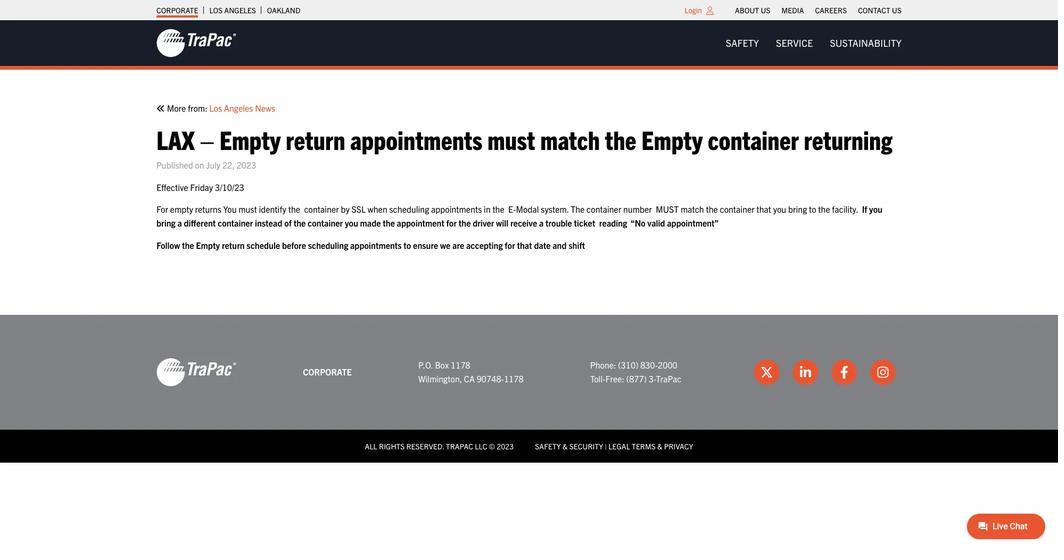 Task type: describe. For each thing, give the bounding box(es) containing it.
1 a from the left
[[178, 218, 182, 228]]

on
[[195, 160, 204, 170]]

for
[[157, 204, 168, 215]]

we
[[440, 240, 451, 251]]

830-
[[641, 360, 658, 371]]

los angeles news link
[[209, 102, 275, 115]]

return for appointments
[[286, 123, 345, 155]]

0 horizontal spatial you
[[345, 218, 358, 228]]

system.
[[541, 204, 569, 215]]

contact
[[858, 5, 891, 15]]

when
[[368, 204, 387, 215]]

date
[[534, 240, 551, 251]]

about
[[735, 5, 759, 15]]

news
[[255, 103, 275, 113]]

safety for safety & security | legal terms & privacy
[[535, 442, 561, 451]]

2 horizontal spatial you
[[869, 204, 883, 215]]

los inside the 'lax – empty return appointments must match the empty container returning' article
[[209, 103, 222, 113]]

los angeles
[[209, 5, 256, 15]]

returns
[[195, 204, 221, 215]]

the
[[571, 204, 585, 215]]

angeles inside the 'lax – empty return appointments must match the empty container returning' article
[[224, 103, 253, 113]]

corporate link
[[157, 3, 198, 18]]

identify
[[259, 204, 286, 215]]

the inside "lax – empty return appointments must match the empty container returning published on july 22, 2023"
[[605, 123, 636, 155]]

appointment
[[397, 218, 444, 228]]

terms
[[632, 442, 656, 451]]

0 vertical spatial that
[[757, 204, 771, 215]]

1 horizontal spatial you
[[773, 204, 786, 215]]

1 vertical spatial must
[[239, 204, 257, 215]]

0 vertical spatial angeles
[[224, 5, 256, 15]]

1 vertical spatial appointments
[[431, 204, 482, 215]]

(877)
[[626, 374, 647, 384]]

modal
[[516, 204, 539, 215]]

©
[[489, 442, 495, 451]]

instead
[[255, 218, 282, 228]]

0 vertical spatial corporate
[[157, 5, 198, 15]]

legal
[[609, 442, 630, 451]]

friday
[[190, 182, 213, 193]]

follow
[[157, 240, 180, 251]]

you
[[223, 204, 237, 215]]

free:
[[606, 374, 625, 384]]

service link
[[768, 32, 822, 54]]

p.o. box 1178 wilmington, ca 90748-1178
[[418, 360, 524, 384]]

about us
[[735, 5, 771, 15]]

shift
[[569, 240, 585, 251]]

"no
[[631, 218, 646, 228]]

3/10/23
[[215, 182, 244, 193]]

footer containing p.o. box 1178
[[0, 315, 1058, 463]]

appointments inside "lax – empty return appointments must match the empty container returning published on july 22, 2023"
[[350, 123, 482, 155]]

effective friday 3/10/23
[[157, 182, 244, 193]]

login link
[[685, 5, 702, 15]]

media link
[[782, 3, 804, 18]]

light image
[[706, 6, 714, 15]]

e-
[[508, 204, 516, 215]]

legal terms & privacy link
[[609, 442, 693, 451]]

lax – empty return appointments must match the empty container returning article
[[157, 102, 902, 275]]

made
[[360, 218, 381, 228]]

bring inside if you bring a different container instead of the container you made the appointment for the driver will receive a trouble ticket  reading  "no valid appointment"
[[157, 218, 176, 228]]

login
[[685, 5, 702, 15]]

3-
[[649, 374, 656, 384]]

if you bring a different container instead of the container you made the appointment for the driver will receive a trouble ticket  reading  "no valid appointment"
[[157, 204, 883, 228]]

in
[[484, 204, 491, 215]]

more from: los angeles news
[[165, 103, 275, 113]]

safety for safety
[[726, 37, 759, 49]]

and
[[553, 240, 567, 251]]

sustainability link
[[822, 32, 910, 54]]

receive
[[510, 218, 537, 228]]

returning
[[804, 123, 893, 155]]

llc
[[475, 442, 487, 451]]

1 vertical spatial corporate
[[303, 367, 352, 377]]

safety & security link
[[535, 442, 603, 451]]

2 vertical spatial appointments
[[350, 240, 402, 251]]

wilmington,
[[418, 374, 462, 384]]

accepting
[[466, 240, 503, 251]]

box
[[435, 360, 449, 371]]

1 vertical spatial that
[[517, 240, 532, 251]]

menu bar containing safety
[[718, 32, 910, 54]]

1 horizontal spatial 1178
[[504, 374, 524, 384]]

2023 inside footer
[[497, 442, 514, 451]]

of
[[284, 218, 292, 228]]

trouble
[[546, 218, 572, 228]]

safety & security | legal terms & privacy
[[535, 442, 693, 451]]

all
[[365, 442, 377, 451]]

ssl
[[352, 204, 366, 215]]

1 horizontal spatial to
[[809, 204, 816, 215]]

facility.
[[832, 204, 858, 215]]

careers
[[815, 5, 847, 15]]

phone: (310) 830-2000 toll-free: (877) 3-trapac
[[590, 360, 682, 384]]

from:
[[188, 103, 207, 113]]

|
[[605, 442, 607, 451]]

by
[[341, 204, 350, 215]]

appointment"
[[667, 218, 719, 228]]

will
[[496, 218, 509, 228]]

schedule
[[247, 240, 280, 251]]

published
[[157, 160, 193, 170]]



Task type: vqa. For each thing, say whether or not it's contained in the screenshot.
Corporate within footer
yes



Task type: locate. For each thing, give the bounding box(es) containing it.
for
[[446, 218, 457, 228], [505, 240, 515, 251]]

1178 right ca
[[504, 374, 524, 384]]

2023 inside "lax – empty return appointments must match the empty container returning published on july 22, 2023"
[[237, 160, 256, 170]]

& left security
[[563, 442, 568, 451]]

follow the empty return schedule before scheduling appointments to ensure we are accepting for that date and shift
[[157, 240, 587, 251]]

1 horizontal spatial that
[[757, 204, 771, 215]]

1 horizontal spatial corporate
[[303, 367, 352, 377]]

(310)
[[618, 360, 639, 371]]

1 horizontal spatial a
[[539, 218, 544, 228]]

0 horizontal spatial that
[[517, 240, 532, 251]]

safety
[[726, 37, 759, 49], [535, 442, 561, 451]]

0 vertical spatial must
[[488, 123, 535, 155]]

must inside "lax – empty return appointments must match the empty container returning published on july 22, 2023"
[[488, 123, 535, 155]]

are
[[453, 240, 464, 251]]

1 vertical spatial 1178
[[504, 374, 524, 384]]

0 horizontal spatial return
[[222, 240, 245, 251]]

us for contact us
[[892, 5, 902, 15]]

0 horizontal spatial &
[[563, 442, 568, 451]]

us inside 'link'
[[761, 5, 771, 15]]

effective
[[157, 182, 188, 193]]

lax
[[157, 123, 195, 155]]

1 corporate image from the top
[[157, 28, 236, 58]]

1 vertical spatial safety
[[535, 442, 561, 451]]

2023 right 22,
[[237, 160, 256, 170]]

careers link
[[815, 3, 847, 18]]

2023
[[237, 160, 256, 170], [497, 442, 514, 451]]

1 vertical spatial match
[[681, 204, 704, 215]]

los angeles link
[[209, 3, 256, 18]]

privacy
[[664, 442, 693, 451]]

driver
[[473, 218, 494, 228]]

before
[[282, 240, 306, 251]]

menu bar
[[730, 3, 907, 18], [718, 32, 910, 54]]

0 horizontal spatial for
[[446, 218, 457, 228]]

0 vertical spatial for
[[446, 218, 457, 228]]

container
[[708, 123, 799, 155], [304, 204, 339, 215], [587, 204, 621, 215], [720, 204, 755, 215], [218, 218, 253, 228], [308, 218, 343, 228]]

appointments
[[350, 123, 482, 155], [431, 204, 482, 215], [350, 240, 402, 251]]

bring down the for
[[157, 218, 176, 228]]

for down will
[[505, 240, 515, 251]]

footer
[[0, 315, 1058, 463]]

sustainability
[[830, 37, 902, 49]]

container inside "lax – empty return appointments must match the empty container returning published on july 22, 2023"
[[708, 123, 799, 155]]

ca
[[464, 374, 475, 384]]

1 vertical spatial return
[[222, 240, 245, 251]]

for inside if you bring a different container instead of the container you made the appointment for the driver will receive a trouble ticket  reading  "no valid appointment"
[[446, 218, 457, 228]]

you
[[773, 204, 786, 215], [869, 204, 883, 215], [345, 218, 358, 228]]

1 horizontal spatial 2023
[[497, 442, 514, 451]]

1 horizontal spatial safety
[[726, 37, 759, 49]]

1 vertical spatial for
[[505, 240, 515, 251]]

1 & from the left
[[563, 442, 568, 451]]

safety down about
[[726, 37, 759, 49]]

los right from:
[[209, 103, 222, 113]]

1 vertical spatial to
[[404, 240, 411, 251]]

0 vertical spatial los
[[209, 5, 223, 15]]

trapac
[[446, 442, 473, 451]]

0 vertical spatial 2023
[[237, 160, 256, 170]]

bring
[[788, 204, 807, 215], [157, 218, 176, 228]]

angeles left news
[[224, 103, 253, 113]]

more
[[167, 103, 186, 113]]

1 horizontal spatial &
[[657, 442, 663, 451]]

empty
[[220, 123, 281, 155], [642, 123, 703, 155], [196, 240, 220, 251]]

toll-
[[590, 374, 606, 384]]

rights
[[379, 442, 405, 451]]

to
[[809, 204, 816, 215], [404, 240, 411, 251]]

&
[[563, 442, 568, 451], [657, 442, 663, 451]]

match inside "lax – empty return appointments must match the empty container returning published on july 22, 2023"
[[540, 123, 600, 155]]

1 vertical spatial menu bar
[[718, 32, 910, 54]]

oakland link
[[267, 3, 300, 18]]

reserved.
[[406, 442, 444, 451]]

22,
[[222, 160, 235, 170]]

2000
[[658, 360, 678, 371]]

0 horizontal spatial to
[[404, 240, 411, 251]]

0 vertical spatial bring
[[788, 204, 807, 215]]

menu bar down careers link
[[718, 32, 910, 54]]

2 los from the top
[[209, 103, 222, 113]]

july
[[206, 160, 221, 170]]

1 horizontal spatial match
[[681, 204, 704, 215]]

1 horizontal spatial bring
[[788, 204, 807, 215]]

service
[[776, 37, 813, 49]]

us right the contact
[[892, 5, 902, 15]]

0 vertical spatial match
[[540, 123, 600, 155]]

90748-
[[477, 374, 504, 384]]

2 & from the left
[[657, 442, 663, 451]]

return inside "lax – empty return appointments must match the empty container returning published on july 22, 2023"
[[286, 123, 345, 155]]

all rights reserved. trapac llc © 2023
[[365, 442, 514, 451]]

1178
[[451, 360, 470, 371], [504, 374, 524, 384]]

lax – empty return appointments must match the empty container returning published on july 22, 2023
[[157, 123, 893, 170]]

safety link
[[718, 32, 768, 54]]

1 vertical spatial los
[[209, 103, 222, 113]]

for up we
[[446, 218, 457, 228]]

0 vertical spatial scheduling
[[389, 204, 429, 215]]

menu bar containing about us
[[730, 3, 907, 18]]

must
[[488, 123, 535, 155], [239, 204, 257, 215]]

scheduling up appointment
[[389, 204, 429, 215]]

0 horizontal spatial bring
[[157, 218, 176, 228]]

los right corporate link
[[209, 5, 223, 15]]

empty
[[170, 204, 193, 215]]

0 horizontal spatial safety
[[535, 442, 561, 451]]

0 horizontal spatial corporate
[[157, 5, 198, 15]]

0 horizontal spatial scheduling
[[308, 240, 348, 251]]

2 us from the left
[[892, 5, 902, 15]]

0 horizontal spatial match
[[540, 123, 600, 155]]

1178 up ca
[[451, 360, 470, 371]]

1 horizontal spatial for
[[505, 240, 515, 251]]

2 corporate image from the top
[[157, 358, 236, 387]]

ensure
[[413, 240, 438, 251]]

0 vertical spatial 1178
[[451, 360, 470, 371]]

0 vertical spatial to
[[809, 204, 816, 215]]

2 a from the left
[[539, 218, 544, 228]]

0 vertical spatial return
[[286, 123, 345, 155]]

contact us
[[858, 5, 902, 15]]

different
[[184, 218, 216, 228]]

1 horizontal spatial scheduling
[[389, 204, 429, 215]]

1 horizontal spatial must
[[488, 123, 535, 155]]

media
[[782, 5, 804, 15]]

0 vertical spatial menu bar
[[730, 3, 907, 18]]

1 horizontal spatial return
[[286, 123, 345, 155]]

1 vertical spatial angeles
[[224, 103, 253, 113]]

1 us from the left
[[761, 5, 771, 15]]

return
[[286, 123, 345, 155], [222, 240, 245, 251]]

about us link
[[735, 3, 771, 18]]

bring left facility.
[[788, 204, 807, 215]]

corporate
[[157, 5, 198, 15], [303, 367, 352, 377]]

0 horizontal spatial 1178
[[451, 360, 470, 371]]

1 vertical spatial 2023
[[497, 442, 514, 451]]

if
[[862, 204, 867, 215]]

return for schedule
[[222, 240, 245, 251]]

0 vertical spatial safety
[[726, 37, 759, 49]]

scheduling
[[389, 204, 429, 215], [308, 240, 348, 251]]

0 horizontal spatial must
[[239, 204, 257, 215]]

1 vertical spatial scheduling
[[308, 240, 348, 251]]

0 vertical spatial appointments
[[350, 123, 482, 155]]

scheduling right before
[[308, 240, 348, 251]]

to left ensure on the left of the page
[[404, 240, 411, 251]]

1 horizontal spatial us
[[892, 5, 902, 15]]

angeles
[[224, 5, 256, 15], [224, 103, 253, 113]]

safety left security
[[535, 442, 561, 451]]

p.o.
[[418, 360, 433, 371]]

0 horizontal spatial 2023
[[237, 160, 256, 170]]

corporate image
[[157, 28, 236, 58], [157, 358, 236, 387]]

a left trouble
[[539, 218, 544, 228]]

empty for appointments
[[220, 123, 281, 155]]

angeles left oakland link
[[224, 5, 256, 15]]

0 vertical spatial corporate image
[[157, 28, 236, 58]]

solid image
[[157, 104, 165, 113]]

trapac
[[656, 374, 682, 384]]

menu bar up service in the right top of the page
[[730, 3, 907, 18]]

1 los from the top
[[209, 5, 223, 15]]

match
[[540, 123, 600, 155], [681, 204, 704, 215]]

valid
[[648, 218, 665, 228]]

security
[[569, 442, 603, 451]]

& right terms
[[657, 442, 663, 451]]

2023 right ©
[[497, 442, 514, 451]]

us right about
[[761, 5, 771, 15]]

empty for schedule
[[196, 240, 220, 251]]

to left facility.
[[809, 204, 816, 215]]

for empty returns you must identify the  container by ssl when scheduling appointments in the  e-modal system. the container number  must match the container that you bring to the facility.
[[157, 204, 862, 215]]

must
[[656, 204, 679, 215]]

1 vertical spatial corporate image
[[157, 358, 236, 387]]

us for about us
[[761, 5, 771, 15]]

0 horizontal spatial us
[[761, 5, 771, 15]]

1 vertical spatial bring
[[157, 218, 176, 228]]

a down empty
[[178, 218, 182, 228]]

0 horizontal spatial a
[[178, 218, 182, 228]]



